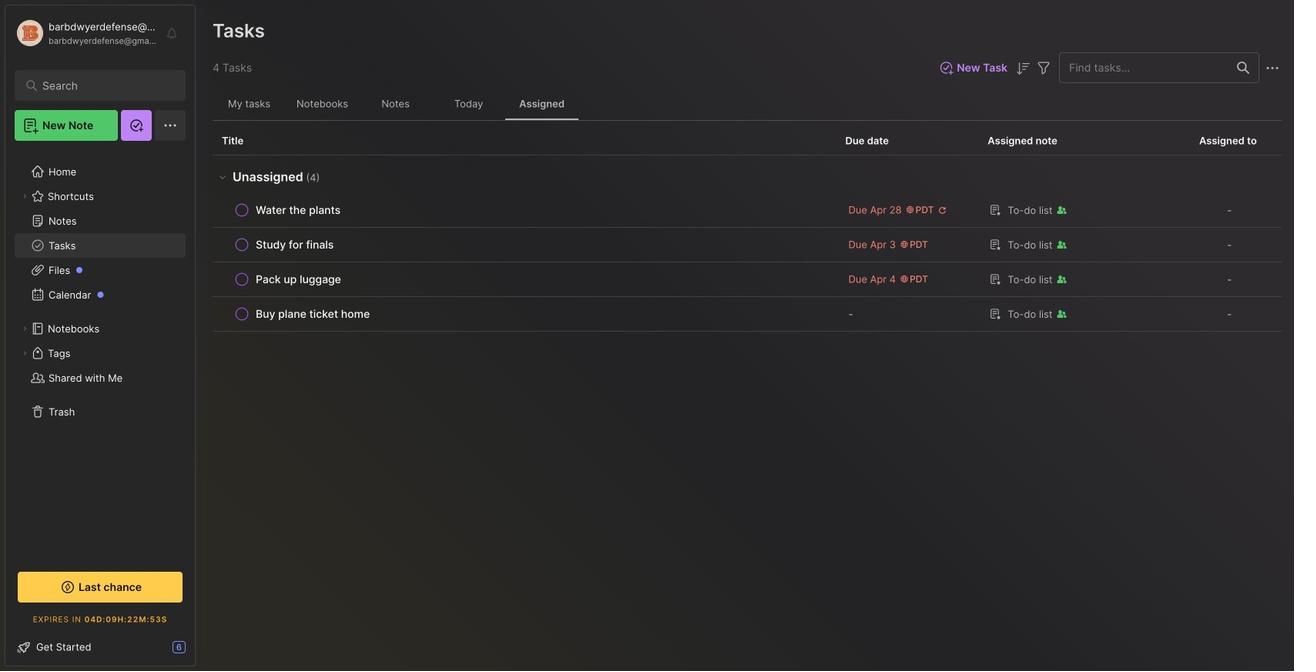 Task type: vqa. For each thing, say whether or not it's contained in the screenshot.
The Collapse Unassigned ICON
yes



Task type: describe. For each thing, give the bounding box(es) containing it.
More actions and view options field
[[1260, 58, 1282, 77]]

Help and Learning task checklist field
[[5, 636, 195, 660]]

collapse unassigned image
[[216, 171, 229, 183]]

main element
[[0, 0, 200, 672]]

more actions and view options image
[[1263, 59, 1282, 77]]

Find tasks… text field
[[1060, 55, 1228, 81]]

click to collapse image
[[195, 643, 206, 662]]

filter tasks image
[[1035, 59, 1053, 77]]

water the plants 1 cell
[[256, 203, 341, 218]]

study for finals 2 cell
[[256, 237, 334, 253]]

buy plane ticket home 4 cell
[[256, 307, 370, 322]]



Task type: locate. For each thing, give the bounding box(es) containing it.
None search field
[[42, 76, 165, 95]]

Account field
[[15, 18, 157, 49]]

expand tags image
[[20, 349, 29, 358]]

pack up luggage 3 cell
[[256, 272, 341, 287]]

none search field inside the main 'element'
[[42, 76, 165, 95]]

Sort tasks by… field
[[1014, 59, 1032, 78]]

row group
[[213, 156, 1282, 332]]

Search text field
[[42, 79, 165, 93]]

Filter tasks field
[[1035, 58, 1053, 77]]

tree inside the main 'element'
[[5, 150, 195, 555]]

tree
[[5, 150, 195, 555]]

expand notebooks image
[[20, 324, 29, 334]]

row
[[213, 193, 1282, 228], [222, 200, 827, 221], [213, 228, 1282, 263], [222, 234, 827, 256], [213, 263, 1282, 297], [222, 269, 827, 290], [213, 297, 1282, 332], [222, 304, 827, 325]]



